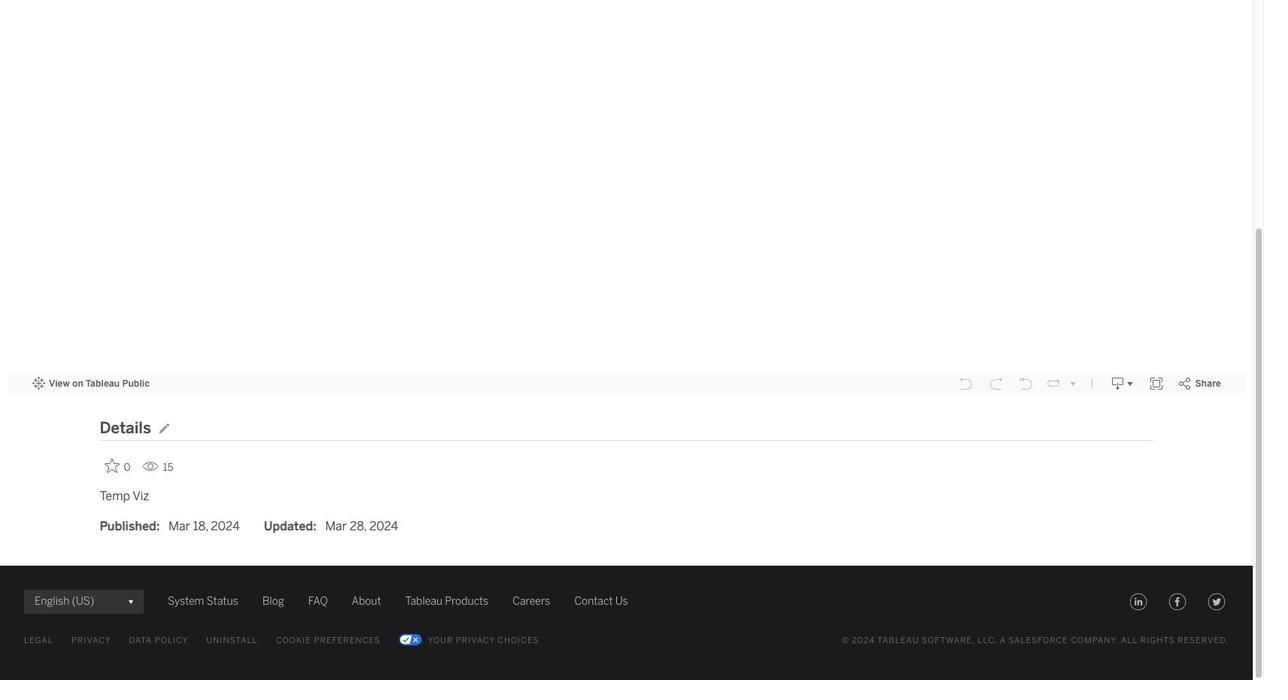 Task type: vqa. For each thing, say whether or not it's contained in the screenshot.
the Show
no



Task type: locate. For each thing, give the bounding box(es) containing it.
selected language element
[[35, 590, 133, 614]]

Add Favorite button
[[100, 454, 136, 479]]

add favorite image
[[104, 458, 119, 473]]



